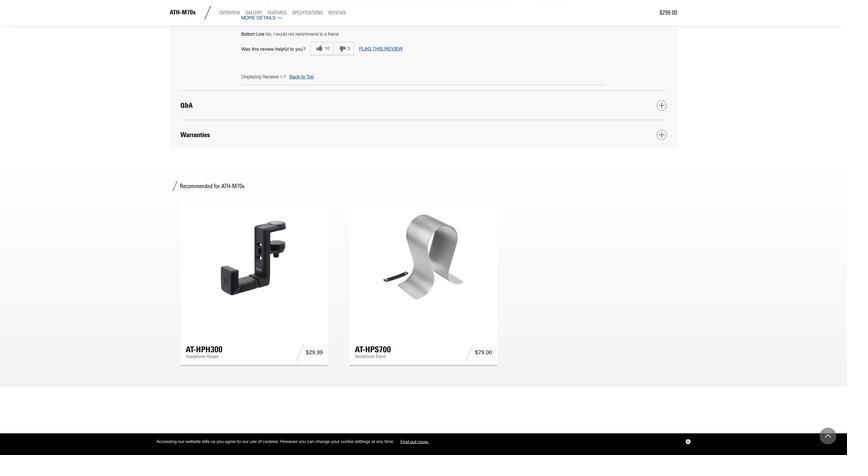 Task type: describe. For each thing, give the bounding box(es) containing it.
recommended for ath-m70x
[[180, 183, 245, 190]]

ath-m70x
[[170, 9, 196, 16]]

recommend
[[295, 31, 318, 37]]

displaying reviews 1-7 back to top
[[241, 74, 314, 79]]

$79.00
[[475, 350, 492, 356]]

1 compared from the left
[[350, 0, 369, 2]]

line
[[256, 31, 264, 37]]

at
[[371, 439, 375, 444]]

a
[[324, 31, 327, 37]]

real
[[450, 0, 458, 2]]

10 button
[[311, 42, 333, 55]]

0 horizontal spatial ath-
[[170, 9, 182, 16]]

hph300
[[196, 345, 222, 355]]

you?
[[295, 46, 306, 52]]

find out more. link
[[395, 437, 434, 447]]

headphone for hph300
[[186, 354, 205, 360]]

related
[[170, 443, 194, 452]]

with
[[491, 0, 499, 2]]

far
[[265, 3, 270, 8]]

2 compared from the left
[[418, 0, 437, 2]]

not inside the high end sounds unnatural and it is exaggerated. not compared to other headphones. as compared to the real world. i can't mix with phones that are that far from reality.
[[343, 0, 349, 2]]

your
[[331, 439, 340, 444]]

however
[[280, 439, 298, 444]]

products
[[196, 443, 225, 452]]

1 you from the left
[[216, 439, 224, 444]]

10
[[325, 46, 330, 51]]

flag this review
[[359, 46, 403, 51]]

review for was this review helpful to you?
[[260, 46, 274, 52]]

7
[[284, 74, 286, 79]]

headphone for hps700
[[355, 354, 375, 360]]

$299.00
[[660, 9, 677, 16]]

divider line image for at-hph300
[[294, 344, 306, 361]]

1 vertical spatial reviews
[[262, 74, 279, 79]]

accessing our website tells us you agree to our use of cookies. however you can change your cookie settings at any time.
[[156, 439, 395, 444]]

to left "a"
[[320, 31, 323, 37]]

1 vertical spatial not
[[288, 31, 294, 37]]

more details
[[241, 15, 276, 20]]

was
[[241, 46, 250, 52]]

1 that from the left
[[241, 3, 248, 8]]

from
[[271, 3, 280, 8]]

mix
[[483, 0, 490, 2]]

high
[[248, 0, 257, 2]]

review for flag this review
[[384, 46, 403, 51]]

phones
[[500, 0, 514, 2]]

gallery
[[245, 10, 262, 16]]

us
[[211, 439, 215, 444]]

recommended
[[180, 183, 213, 190]]

settings
[[355, 439, 370, 444]]

change
[[315, 439, 330, 444]]

headphones.
[[386, 0, 411, 2]]

i
[[273, 31, 275, 37]]

are
[[249, 3, 256, 8]]

accessing
[[156, 439, 177, 444]]

2 that from the left
[[257, 3, 264, 8]]

i
[[471, 0, 472, 2]]

0 vertical spatial reviews
[[328, 10, 346, 16]]

would
[[276, 31, 287, 37]]

website
[[185, 439, 201, 444]]

find
[[400, 439, 409, 444]]

use
[[250, 439, 257, 444]]

end
[[258, 0, 265, 2]]

3 button
[[333, 42, 354, 55]]

warranties
[[180, 131, 210, 139]]

more.
[[418, 439, 429, 444]]

this for was
[[252, 46, 259, 52]]

top
[[306, 74, 314, 79]]

db..sound
[[548, 2, 565, 7]]

sounds
[[266, 0, 280, 2]]

0 horizontal spatial divider line image
[[201, 6, 214, 19]]

more details button
[[241, 14, 294, 22]]

details
[[257, 15, 276, 20]]

cookies.
[[263, 439, 279, 444]]

of
[[258, 439, 262, 444]]



Task type: vqa. For each thing, say whether or not it's contained in the screenshot.
the leftmost M70x
yes



Task type: locate. For each thing, give the bounding box(es) containing it.
headphone left 'hanger'
[[186, 354, 205, 360]]

not right exaggerated.
[[343, 0, 349, 2]]

reviews down exaggerated.
[[328, 10, 346, 16]]

find out more.
[[400, 439, 429, 444]]

hanger
[[206, 354, 219, 360]]

0 vertical spatial m70x
[[182, 9, 196, 16]]

3
[[347, 46, 350, 51]]

1 horizontal spatial divider line image
[[294, 344, 306, 361]]

by
[[542, 2, 547, 7]]

ath-
[[170, 9, 182, 16], [221, 183, 232, 190]]

you right "us"
[[216, 439, 224, 444]]

related products
[[170, 443, 225, 452]]

compared
[[350, 0, 369, 2], [418, 0, 437, 2]]

1 vertical spatial ath-
[[221, 183, 232, 190]]

the left high
[[241, 0, 247, 2]]

1-
[[280, 74, 284, 79]]

1 the from the left
[[241, 0, 247, 2]]

not
[[343, 0, 349, 2], [288, 31, 294, 37]]

1 plus image from the top
[[659, 102, 665, 108]]

it
[[309, 0, 311, 2]]

0 horizontal spatial headphone
[[186, 354, 205, 360]]

1 horizontal spatial compared
[[418, 0, 437, 2]]

to right agree
[[237, 439, 241, 444]]

0 horizontal spatial not
[[288, 31, 294, 37]]

at- inside at-hph300 headphone hanger
[[186, 345, 196, 355]]

at- for hph300
[[186, 345, 196, 355]]

that left are at the left top
[[241, 3, 248, 8]]

that down end
[[257, 3, 264, 8]]

compared left other
[[350, 0, 369, 2]]

displaying
[[241, 74, 261, 79]]

2 our from the left
[[242, 439, 249, 444]]

plus image for warranties
[[659, 132, 665, 138]]

features
[[268, 10, 287, 16]]

this
[[373, 46, 383, 51], [252, 46, 259, 52]]

0 vertical spatial plus image
[[659, 102, 665, 108]]

headphone left the stand
[[355, 354, 375, 360]]

cookie
[[341, 439, 354, 444]]

review left helpful
[[260, 46, 274, 52]]

reviews left 1-
[[262, 74, 279, 79]]

time.
[[384, 439, 394, 444]]

1 horizontal spatial that
[[257, 3, 264, 8]]

q&a
[[180, 101, 193, 109]]

unnatural
[[281, 0, 299, 2]]

0 horizontal spatial review
[[260, 46, 274, 52]]

the
[[241, 0, 247, 2], [443, 0, 449, 2]]

that
[[241, 3, 248, 8], [257, 3, 264, 8]]

bottom
[[241, 31, 255, 37]]

friend
[[328, 31, 339, 37]]

at- left the stand
[[355, 345, 365, 355]]

reality.
[[281, 3, 293, 8]]

0 horizontal spatial compared
[[350, 0, 369, 2]]

specifications
[[292, 10, 323, 16]]

helpful
[[275, 46, 289, 52]]

1 horizontal spatial headphone
[[355, 354, 375, 360]]

divider line image
[[201, 6, 214, 19], [294, 344, 306, 361], [463, 344, 475, 361]]

to left other
[[370, 0, 374, 2]]

1 horizontal spatial review
[[384, 46, 403, 51]]

at hps700 image
[[355, 207, 492, 308]]

1 horizontal spatial the
[[443, 0, 449, 2]]

headphone inside at-hph300 headphone hanger
[[186, 354, 205, 360]]

1 horizontal spatial ath-
[[221, 183, 232, 190]]

to
[[370, 0, 374, 2], [439, 0, 442, 2], [320, 31, 323, 37], [290, 46, 294, 52], [301, 74, 305, 79], [237, 439, 241, 444]]

1 horizontal spatial not
[[343, 0, 349, 2]]

to left top on the left top
[[301, 74, 305, 79]]

1 horizontal spatial m70x
[[232, 183, 245, 190]]

this for flag
[[373, 46, 383, 51]]

at- left 'hanger'
[[186, 345, 196, 355]]

review right flag
[[384, 46, 403, 51]]

world.
[[459, 0, 470, 2]]

you
[[216, 439, 224, 444], [299, 439, 306, 444]]

hps700
[[365, 345, 391, 355]]

0 vertical spatial not
[[343, 0, 349, 2]]

2 horizontal spatial divider line image
[[463, 344, 475, 361]]

stand
[[376, 354, 386, 360]]

0 horizontal spatial m70x
[[182, 9, 196, 16]]

overview
[[220, 10, 240, 16]]

divider line image for at-hps700
[[463, 344, 475, 361]]

this right flag
[[373, 46, 383, 51]]

to left you?
[[290, 46, 294, 52]]

more
[[241, 15, 255, 20]]

at- for hps700
[[355, 345, 365, 355]]

1 horizontal spatial reviews
[[328, 10, 346, 16]]

plus image
[[659, 102, 665, 108], [659, 132, 665, 138]]

0 horizontal spatial you
[[216, 439, 224, 444]]

bottom line no, i would not recommend to a friend
[[241, 31, 339, 37]]

1 our from the left
[[178, 439, 184, 444]]

is
[[312, 0, 315, 2]]

to left real
[[439, 0, 442, 2]]

1 horizontal spatial at-
[[355, 345, 365, 355]]

you left can
[[299, 439, 306, 444]]

was this review helpful to you? group
[[311, 42, 354, 55]]

m70x
[[182, 9, 196, 16], [232, 183, 245, 190]]

0 horizontal spatial at-
[[186, 345, 196, 355]]

at- inside at-hps700 headphone stand
[[355, 345, 365, 355]]

flag this review button
[[359, 46, 403, 51]]

this right was
[[252, 46, 259, 52]]

1 horizontal spatial you
[[299, 439, 306, 444]]

can
[[307, 439, 314, 444]]

agree
[[225, 439, 236, 444]]

back to top link
[[289, 74, 314, 80]]

0 vertical spatial ath-
[[170, 9, 182, 16]]

was this review helpful to you?
[[241, 46, 306, 52]]

$29.99
[[306, 350, 323, 356]]

compared right as
[[418, 0, 437, 2]]

no,
[[265, 31, 272, 37]]

cross image
[[686, 441, 689, 443]]

headphone inside at-hps700 headphone stand
[[355, 354, 375, 360]]

by db..sound
[[542, 2, 565, 7]]

our left use
[[242, 439, 249, 444]]

at-
[[186, 345, 196, 355], [355, 345, 365, 355]]

0 horizontal spatial reviews
[[262, 74, 279, 79]]

1 horizontal spatial this
[[373, 46, 383, 51]]

as
[[412, 0, 417, 2]]

not right would
[[288, 31, 294, 37]]

and
[[300, 0, 308, 2]]

the left real
[[443, 0, 449, 2]]

0 horizontal spatial that
[[241, 3, 248, 8]]

out
[[410, 439, 416, 444]]

2 you from the left
[[299, 439, 306, 444]]

1 horizontal spatial our
[[242, 439, 249, 444]]

flag
[[359, 46, 371, 51]]

can't
[[473, 0, 482, 2]]

exaggerated.
[[316, 0, 341, 2]]

for
[[214, 183, 220, 190]]

1 headphone from the left
[[186, 354, 205, 360]]

1 at- from the left
[[186, 345, 196, 355]]

0 horizontal spatial our
[[178, 439, 184, 444]]

2 headphone from the left
[[355, 354, 375, 360]]

at-hps700 headphone stand
[[355, 345, 391, 360]]

1 vertical spatial plus image
[[659, 132, 665, 138]]

plus image for q&a
[[659, 102, 665, 108]]

2 the from the left
[[443, 0, 449, 2]]

other
[[375, 0, 385, 2]]

at hph300 image
[[186, 207, 323, 308]]

0 horizontal spatial this
[[252, 46, 259, 52]]

at-hph300 headphone hanger
[[186, 345, 222, 360]]

the high end sounds unnatural and it is exaggerated. not compared to other headphones. as compared to the real world. i can't mix with phones that are that far from reality.
[[241, 0, 514, 8]]

1 vertical spatial m70x
[[232, 183, 245, 190]]

arrow up image
[[825, 433, 831, 439]]

back
[[289, 74, 300, 79]]

2 at- from the left
[[355, 345, 365, 355]]

2 plus image from the top
[[659, 132, 665, 138]]

any
[[376, 439, 383, 444]]

our left website
[[178, 439, 184, 444]]

0 horizontal spatial the
[[241, 0, 247, 2]]



